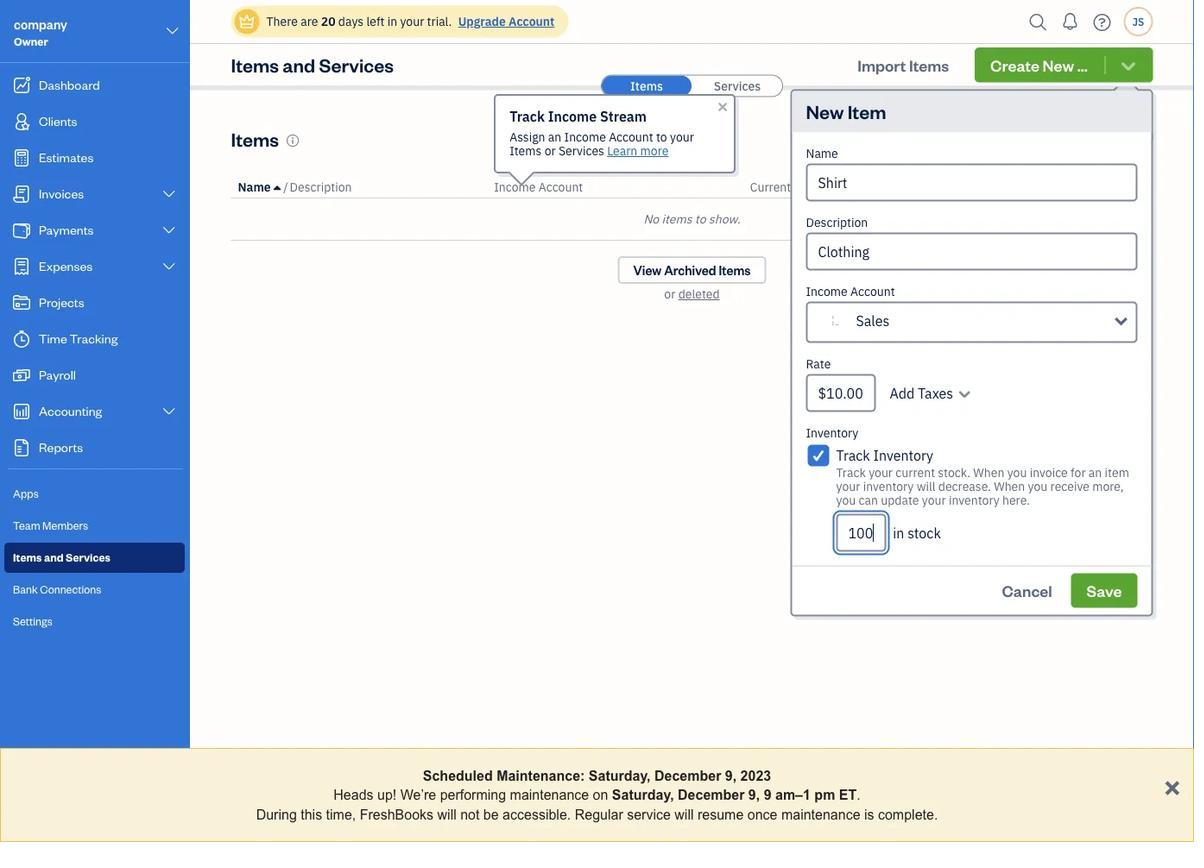 Task type: vqa. For each thing, say whether or not it's contained in the screenshot.
Due Date
no



Task type: locate. For each thing, give the bounding box(es) containing it.
receive
[[1051, 478, 1090, 494]]

to
[[656, 129, 667, 145], [695, 211, 706, 227]]

0 horizontal spatial new
[[806, 99, 844, 124]]

taxes right "add"
[[918, 384, 953, 402]]

import items button
[[842, 48, 965, 82]]

0 vertical spatial maintenance
[[510, 788, 589, 803]]

archived
[[664, 262, 716, 278]]

1 vertical spatial 9,
[[749, 788, 760, 803]]

are
[[301, 13, 318, 29]]

invoices link
[[4, 177, 185, 212]]

saturday, up the on
[[589, 769, 651, 784]]

1 horizontal spatial /
[[1109, 179, 1114, 195]]

0 horizontal spatial inventory
[[806, 425, 859, 441]]

during
[[256, 807, 297, 823]]

payroll link
[[4, 358, 185, 393]]

chart image
[[11, 403, 32, 421]]

inventory inside track inventory track your current stock. when you invoice for an item your inventory will decrease. when you receive more, you can update your inventory here.
[[873, 446, 934, 465]]

show.
[[709, 211, 741, 227]]

items up stream
[[630, 78, 663, 94]]

track inventory track your current stock. when you invoice for an item your inventory will decrease. when you receive more, you can update your inventory here.
[[836, 446, 1129, 508]]

estimates
[[39, 149, 94, 165]]

inventory
[[806, 425, 859, 441], [873, 446, 934, 465]]

will left stock.
[[917, 478, 936, 494]]

chevron large down image for expenses
[[161, 260, 177, 274]]

pm
[[815, 788, 835, 803]]

saturday, up service
[[612, 788, 674, 803]]

you up here.
[[1007, 465, 1027, 481]]

update
[[881, 492, 919, 508]]

1 horizontal spatial rate
[[1081, 179, 1106, 195]]

0 vertical spatial and
[[283, 52, 315, 77]]

learn
[[607, 143, 638, 159]]

chevrondown image
[[1119, 56, 1139, 74], [957, 383, 973, 404]]

will right service
[[675, 807, 694, 823]]

taxes inside dropdown button
[[918, 384, 953, 402]]

description down stock at the right of the page
[[806, 214, 868, 230]]

for
[[1071, 465, 1086, 481]]

0 horizontal spatial you
[[836, 492, 856, 508]]

new left item
[[806, 99, 844, 124]]

and down are
[[283, 52, 315, 77]]

resume
[[698, 807, 744, 823]]

1 vertical spatial income account
[[806, 283, 895, 299]]

0 vertical spatial or
[[545, 143, 556, 159]]

0 horizontal spatial description
[[290, 179, 352, 195]]

items and services link
[[4, 543, 185, 573]]

notifications image
[[1057, 4, 1084, 39]]

your inside assign an income account to your items or services
[[670, 129, 694, 145]]

inventory down stock.
[[949, 492, 1000, 508]]

items right import
[[909, 55, 949, 75]]

0 horizontal spatial an
[[548, 129, 562, 145]]

stock
[[908, 524, 941, 542]]

/
[[283, 179, 288, 195], [1109, 179, 1114, 195]]

account down stream
[[609, 129, 653, 145]]

name up stock at the right of the page
[[806, 145, 838, 161]]

1 vertical spatial rate
[[806, 356, 831, 372]]

estimates link
[[4, 141, 185, 175]]

current
[[896, 465, 935, 481]]

1 horizontal spatial 9,
[[749, 788, 760, 803]]

et
[[839, 788, 857, 803]]

current stock link
[[750, 179, 824, 195]]

1 horizontal spatial income account
[[806, 283, 895, 299]]

we're
[[400, 788, 436, 803]]

rate down search text field
[[1081, 179, 1106, 195]]

inventory up the update
[[873, 446, 934, 465]]

reports link
[[4, 431, 185, 465]]

0 horizontal spatial rate
[[806, 356, 831, 372]]

your down current
[[922, 492, 946, 508]]

1 vertical spatial new
[[806, 99, 844, 124]]

you left can
[[836, 492, 856, 508]]

an right for
[[1089, 465, 1102, 481]]

sales button
[[806, 302, 1138, 343]]

1 horizontal spatial maintenance
[[781, 807, 861, 823]]

services down the team members link
[[66, 551, 111, 565]]

name left caretup image
[[238, 179, 271, 195]]

an inside assign an income account to your items or services
[[548, 129, 562, 145]]

sales
[[856, 312, 890, 330]]

0 horizontal spatial in
[[387, 13, 397, 29]]

1 horizontal spatial name
[[806, 145, 838, 161]]

account
[[509, 13, 555, 29], [609, 129, 653, 145], [539, 179, 583, 195], [851, 283, 895, 299]]

or up "income account" link
[[545, 143, 556, 159]]

and
[[283, 52, 315, 77], [44, 551, 64, 565]]

accounting link
[[4, 395, 185, 429]]

0 horizontal spatial will
[[437, 807, 457, 823]]

accounting
[[39, 403, 102, 419]]

chevrondown image inside create new … button
[[1119, 56, 1139, 74]]

0 horizontal spatial chevrondown image
[[957, 383, 973, 404]]

0 vertical spatial inventory
[[806, 425, 859, 441]]

create
[[991, 55, 1040, 75]]

go to help image
[[1088, 9, 1116, 35]]

and inside main element
[[44, 551, 64, 565]]

income account up sales
[[806, 283, 895, 299]]

1 horizontal spatial or
[[664, 286, 676, 302]]

track up assign
[[510, 108, 545, 126]]

chevron large down image inside accounting link
[[161, 405, 177, 419]]

1 horizontal spatial description
[[806, 214, 868, 230]]

services up close icon
[[714, 78, 761, 94]]

inventory up check 'icon'
[[806, 425, 859, 441]]

to right learn
[[656, 129, 667, 145]]

invoice image
[[11, 186, 32, 203]]

saturday,
[[589, 769, 651, 784], [612, 788, 674, 803]]

items and services inside main element
[[13, 551, 111, 565]]

1 vertical spatial name
[[238, 179, 271, 195]]

december
[[655, 769, 721, 784], [678, 788, 745, 803]]

0 vertical spatial chevrondown image
[[1119, 56, 1139, 74]]

inventory
[[863, 478, 914, 494], [949, 492, 1000, 508]]

up!
[[377, 788, 397, 803]]

income account down assign
[[494, 179, 583, 195]]

client image
[[11, 113, 32, 130]]

estimate image
[[11, 149, 32, 167]]

services down track income stream
[[559, 143, 604, 159]]

apps link
[[4, 479, 185, 509]]

items
[[662, 211, 692, 227]]

account up sales
[[851, 283, 895, 299]]

performing
[[440, 788, 506, 803]]

dashboard
[[39, 76, 100, 93]]

1 vertical spatial or
[[664, 286, 676, 302]]

…
[[1077, 55, 1088, 75]]

items and services down members
[[13, 551, 111, 565]]

1 vertical spatial items and services
[[13, 551, 111, 565]]

chevron large down image
[[165, 21, 180, 41], [161, 224, 177, 237], [161, 260, 177, 274], [161, 405, 177, 419]]

when left invoice
[[994, 478, 1025, 494]]

or inside view archived items or deleted
[[664, 286, 676, 302]]

1 horizontal spatial you
[[1007, 465, 1027, 481]]

2 horizontal spatial will
[[917, 478, 936, 494]]

items up deleted
[[719, 262, 751, 278]]

0 horizontal spatial to
[[656, 129, 667, 145]]

0 horizontal spatial or
[[545, 143, 556, 159]]

1 horizontal spatial chevrondown image
[[1119, 56, 1139, 74]]

reports
[[39, 439, 83, 456]]

rate up rate (usd) text box
[[806, 356, 831, 372]]

items inside button
[[909, 55, 949, 75]]

connections
[[40, 582, 101, 597]]

taxes right rate link
[[1115, 179, 1146, 195]]

in
[[387, 13, 397, 29], [893, 524, 904, 542]]

you left receive at the bottom of page
[[1028, 478, 1048, 494]]

services
[[319, 52, 394, 77], [714, 78, 761, 94], [559, 143, 604, 159], [66, 551, 111, 565]]

will
[[917, 478, 936, 494], [437, 807, 457, 823], [675, 807, 694, 823]]

caretup image
[[274, 180, 281, 194]]

rate for rate / taxes
[[1081, 179, 1106, 195]]

payments
[[39, 221, 94, 238]]

chevron large down image
[[161, 187, 177, 201]]

chevrondown image down js
[[1119, 56, 1139, 74]]

or
[[545, 143, 556, 159], [664, 286, 676, 302]]

timer image
[[11, 331, 32, 348]]

0 vertical spatial description
[[290, 179, 352, 195]]

your right more
[[670, 129, 694, 145]]

items and services down are
[[231, 52, 394, 77]]

1 vertical spatial an
[[1089, 465, 1102, 481]]

0 horizontal spatial and
[[44, 551, 64, 565]]

new item
[[806, 99, 886, 124]]

0 vertical spatial new
[[1043, 55, 1074, 75]]

1 vertical spatial to
[[695, 211, 706, 227]]

freshbooks
[[360, 807, 434, 823]]

0 vertical spatial taxes
[[1115, 179, 1146, 195]]

search image
[[1025, 9, 1052, 35]]

cancel button
[[987, 574, 1068, 608]]

0 horizontal spatial taxes
[[918, 384, 953, 402]]

1 vertical spatial inventory
[[873, 446, 934, 465]]

items inside assign an income account to your items or services
[[510, 143, 542, 159]]

services inside assign an income account to your items or services
[[559, 143, 604, 159]]

1 vertical spatial and
[[44, 551, 64, 565]]

1 horizontal spatial items and services
[[231, 52, 394, 77]]

chevron large down image inside expenses link
[[161, 260, 177, 274]]

will left not
[[437, 807, 457, 823]]

in left stock on the bottom right of the page
[[893, 524, 904, 542]]

main element
[[0, 0, 233, 843]]

new inside button
[[1043, 55, 1074, 75]]

apps
[[13, 487, 39, 501]]

to right items
[[695, 211, 706, 227]]

items
[[231, 52, 279, 77], [909, 55, 949, 75], [630, 78, 663, 94], [231, 127, 279, 151], [510, 143, 542, 159], [719, 262, 751, 278], [13, 551, 42, 565]]

0 horizontal spatial items and services
[[13, 551, 111, 565]]

9,
[[725, 769, 737, 784], [749, 788, 760, 803]]

description link
[[290, 179, 352, 195]]

1 horizontal spatial to
[[695, 211, 706, 227]]

0 horizontal spatial /
[[283, 179, 288, 195]]

0 vertical spatial an
[[548, 129, 562, 145]]

items inside main element
[[13, 551, 42, 565]]

items down crown icon
[[231, 52, 279, 77]]

dashboard link
[[4, 68, 185, 103]]

in right left
[[387, 13, 397, 29]]

1 horizontal spatial and
[[283, 52, 315, 77]]

check image
[[811, 447, 827, 464]]

9, left "9"
[[749, 788, 760, 803]]

0 vertical spatial to
[[656, 129, 667, 145]]

income account
[[494, 179, 583, 195], [806, 283, 895, 299]]

items up "income account" link
[[510, 143, 542, 159]]

chevrondown image right add taxes
[[957, 383, 973, 404]]

account inside assign an income account to your items or services
[[609, 129, 653, 145]]

income inside assign an income account to your items or services
[[564, 129, 606, 145]]

1 vertical spatial taxes
[[918, 384, 953, 402]]

maintenance down maintenance:
[[510, 788, 589, 803]]

an right assign
[[548, 129, 562, 145]]

0 vertical spatial income account
[[494, 179, 583, 195]]

inventory up quantity in stock text box
[[863, 478, 914, 494]]

0 vertical spatial items and services
[[231, 52, 394, 77]]

maintenance down pm
[[781, 807, 861, 823]]

track right check 'icon'
[[836, 446, 870, 465]]

1 horizontal spatial inventory
[[873, 446, 934, 465]]

1 horizontal spatial an
[[1089, 465, 1102, 481]]

0 vertical spatial december
[[655, 769, 721, 784]]

bank
[[13, 582, 38, 597]]

and down the team members
[[44, 551, 64, 565]]

name link
[[238, 179, 283, 195]]

or left deleted
[[664, 286, 676, 302]]

0 vertical spatial 9,
[[725, 769, 737, 784]]

learn more link
[[607, 143, 669, 159]]

0 horizontal spatial 9,
[[725, 769, 737, 784]]

dashboard image
[[11, 77, 32, 94]]

9, left the 2023
[[725, 769, 737, 784]]

expense image
[[11, 258, 32, 275]]

1 vertical spatial in
[[893, 524, 904, 542]]

more,
[[1093, 478, 1124, 494]]

1 horizontal spatial new
[[1043, 55, 1074, 75]]

1 horizontal spatial in
[[893, 524, 904, 542]]

0 vertical spatial rate
[[1081, 179, 1106, 195]]

rate / taxes
[[1081, 179, 1146, 195]]

learn more
[[607, 143, 669, 159]]

item
[[848, 99, 886, 124]]

items down "team"
[[13, 551, 42, 565]]

stock.
[[938, 465, 971, 481]]

new left …
[[1043, 55, 1074, 75]]

rate
[[1081, 179, 1106, 195], [806, 356, 831, 372]]

description right caretup image
[[290, 179, 352, 195]]

settings link
[[4, 607, 185, 637]]



Task type: describe. For each thing, give the bounding box(es) containing it.
× button
[[1164, 771, 1180, 802]]

bank connections link
[[4, 575, 185, 605]]

view archived items link
[[618, 256, 766, 284]]

expenses link
[[4, 250, 185, 284]]

Quantity in stock text field
[[836, 514, 886, 552]]

track income stream
[[510, 108, 647, 126]]

chevron large down image for payments
[[161, 224, 177, 237]]

company owner
[[14, 16, 67, 48]]

report image
[[11, 440, 32, 457]]

1 horizontal spatial will
[[675, 807, 694, 823]]

current stock
[[750, 179, 824, 195]]

1 vertical spatial saturday,
[[612, 788, 674, 803]]

heads
[[334, 788, 374, 803]]

settings
[[13, 614, 53, 629]]

1 vertical spatial december
[[678, 788, 745, 803]]

upgrade
[[458, 13, 506, 29]]

clients
[[39, 113, 77, 129]]

services down the days
[[319, 52, 394, 77]]

view archived items or deleted
[[633, 262, 751, 302]]

no
[[644, 211, 659, 227]]

track up can
[[836, 465, 866, 481]]

time,
[[326, 807, 356, 823]]

members
[[42, 519, 88, 533]]

chevron large down image for accounting
[[161, 405, 177, 419]]

more
[[640, 143, 669, 159]]

bank connections
[[13, 582, 101, 597]]

Search text field
[[910, 123, 1152, 151]]

js button
[[1124, 7, 1153, 36]]

services inside main element
[[66, 551, 111, 565]]

items left 'info' 'image'
[[231, 127, 279, 151]]

there are 20 days left in your trial. upgrade account
[[266, 13, 555, 29]]

time
[[39, 330, 67, 347]]

services link
[[693, 76, 782, 96]]

payment image
[[11, 222, 32, 239]]

accessible.
[[503, 807, 571, 823]]

20
[[321, 13, 336, 29]]

your up quantity in stock text box
[[836, 478, 860, 494]]

cancel
[[1002, 581, 1052, 601]]

projects
[[39, 294, 84, 310]]

there
[[266, 13, 298, 29]]

company
[[14, 16, 67, 32]]

0 vertical spatial in
[[387, 13, 397, 29]]

once
[[748, 807, 778, 823]]

decrease.
[[938, 478, 991, 494]]

2 horizontal spatial you
[[1028, 478, 1048, 494]]

assign an income account to your items or services
[[510, 129, 694, 159]]

1 horizontal spatial inventory
[[949, 492, 1000, 508]]

will inside track inventory track your current stock. when you invoice for an item your inventory will decrease. when you receive more, you can update your inventory here.
[[917, 478, 936, 494]]

Rate (USD) text field
[[806, 374, 876, 412]]

account right upgrade
[[509, 13, 555, 29]]

2023
[[741, 769, 771, 784]]

an inside track inventory track your current stock. when you invoice for an item your inventory will decrease. when you receive more, you can update your inventory here.
[[1089, 465, 1102, 481]]

money image
[[11, 367, 32, 384]]

invoices
[[39, 185, 84, 202]]

0 vertical spatial saturday,
[[589, 769, 651, 784]]

close image
[[716, 100, 730, 114]]

to inside assign an income account to your items or services
[[656, 129, 667, 145]]

your up can
[[869, 465, 893, 481]]

upgrade account link
[[455, 13, 555, 29]]

0 horizontal spatial income account
[[494, 179, 583, 195]]

info image
[[286, 134, 300, 148]]

complete.
[[878, 807, 938, 823]]

save
[[1087, 581, 1122, 601]]

team
[[13, 519, 40, 533]]

add taxes
[[890, 384, 953, 402]]

crown image
[[238, 13, 256, 31]]

expenses
[[39, 258, 93, 274]]

track for track inventory track your current stock. when you invoice for an item your inventory will decrease. when you receive more, you can update your inventory here.
[[836, 446, 870, 465]]

assign
[[510, 129, 545, 145]]

create new … button
[[975, 47, 1153, 82]]

0 vertical spatial name
[[806, 145, 838, 161]]

Enter a name text field
[[806, 164, 1138, 202]]

your left the trial. in the top of the page
[[400, 13, 424, 29]]

rate for rate
[[806, 356, 831, 372]]

scheduled
[[423, 769, 493, 784]]

payroll
[[39, 367, 76, 383]]

here.
[[1003, 492, 1030, 508]]

scheduled maintenance: saturday, december 9, 2023 heads up! we're performing maintenance on saturday, december 9, 9 am–1 pm et . during this time, freshbooks will not be accessible. regular service will resume once maintenance is complete.
[[256, 769, 938, 823]]

time tracking link
[[4, 322, 185, 357]]

1 / from the left
[[283, 179, 288, 195]]

is
[[864, 807, 874, 823]]

× dialog
[[0, 749, 1194, 843]]

invoice
[[1030, 465, 1068, 481]]

rate link
[[1081, 179, 1109, 195]]

0 horizontal spatial name
[[238, 179, 271, 195]]

items inside view archived items or deleted
[[719, 262, 751, 278]]

regular
[[575, 807, 623, 823]]

income account link
[[494, 179, 583, 195]]

tracking
[[70, 330, 118, 347]]

trial.
[[427, 13, 452, 29]]

stock
[[794, 179, 824, 195]]

left
[[367, 13, 385, 29]]

1 horizontal spatial taxes
[[1115, 179, 1146, 195]]

time tracking
[[39, 330, 118, 347]]

team members
[[13, 519, 88, 533]]

not
[[460, 807, 480, 823]]

or inside assign an income account to your items or services
[[545, 143, 556, 159]]

projects link
[[4, 286, 185, 320]]

1 vertical spatial maintenance
[[781, 807, 861, 823]]

this
[[301, 807, 322, 823]]

be
[[483, 807, 499, 823]]

1 vertical spatial description
[[806, 214, 868, 230]]

save button
[[1071, 574, 1138, 608]]

service
[[627, 807, 671, 823]]

owner
[[14, 34, 48, 48]]

team members link
[[4, 511, 185, 541]]

0 horizontal spatial inventory
[[863, 478, 914, 494]]

js
[[1133, 15, 1145, 28]]

Enter a description text field
[[806, 233, 1138, 271]]

stream
[[600, 108, 647, 126]]

import
[[858, 55, 906, 75]]

when right stock.
[[973, 465, 1005, 481]]

am–1
[[775, 788, 811, 803]]

on
[[593, 788, 608, 803]]

2 / from the left
[[1109, 179, 1114, 195]]

add
[[890, 384, 915, 402]]

account down assign an income account to your items or services
[[539, 179, 583, 195]]

track for track income stream
[[510, 108, 545, 126]]

project image
[[11, 294, 32, 312]]

create new … button
[[975, 47, 1153, 82]]

create new …
[[991, 55, 1088, 75]]

1 vertical spatial chevrondown image
[[957, 383, 973, 404]]

0 horizontal spatial maintenance
[[510, 788, 589, 803]]



